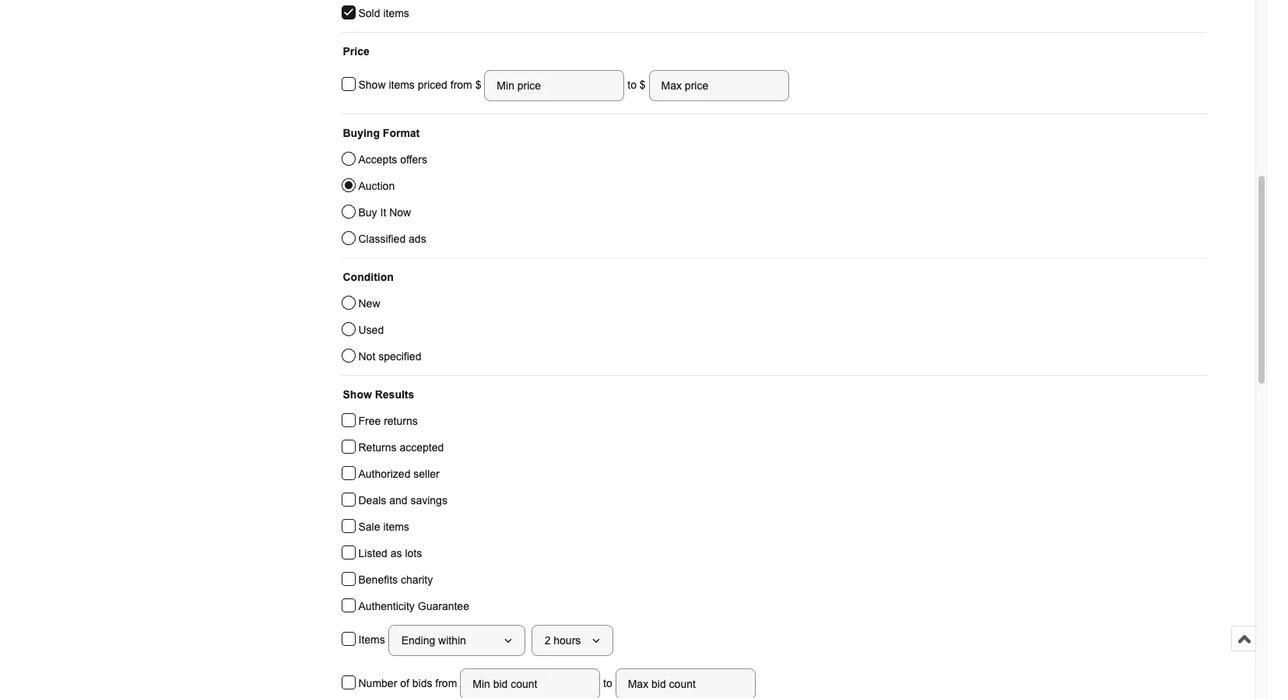 Task type: describe. For each thing, give the bounding box(es) containing it.
returns accepted
[[358, 441, 444, 454]]

seller
[[414, 468, 440, 480]]

accepts offers
[[358, 153, 427, 166]]

authorized seller
[[358, 468, 440, 480]]

Enter minimum price range value, $ text field
[[484, 70, 625, 101]]

priced
[[418, 78, 448, 91]]

items for sold
[[383, 7, 409, 19]]

now
[[389, 206, 411, 219]]

to for to $
[[628, 78, 637, 91]]

show for show results
[[343, 388, 372, 401]]

results
[[375, 388, 414, 401]]

offers
[[400, 153, 427, 166]]

price
[[343, 45, 370, 58]]

show results
[[343, 388, 414, 401]]

from for priced
[[451, 78, 472, 91]]

new
[[358, 297, 380, 310]]

bids
[[412, 677, 432, 689]]

listed
[[358, 547, 388, 560]]

items
[[358, 633, 388, 646]]

charity
[[401, 574, 433, 586]]

number of bids from
[[358, 677, 460, 689]]

Enter minimum number of bids text field
[[460, 669, 600, 698]]

authenticity guarantee
[[358, 600, 469, 613]]

it
[[380, 206, 386, 219]]

not specified
[[358, 350, 421, 363]]

accepts
[[358, 153, 397, 166]]

buy it now
[[358, 206, 411, 219]]

benefits
[[358, 574, 398, 586]]

deals and savings
[[358, 494, 448, 507]]

to for to
[[600, 677, 616, 689]]

condition
[[343, 271, 394, 283]]

sold items
[[358, 7, 409, 19]]

benefits charity
[[358, 574, 433, 586]]

buying format
[[343, 127, 420, 139]]

of
[[400, 677, 409, 689]]

show items priced from
[[358, 78, 475, 91]]

savings
[[411, 494, 448, 507]]

items for show
[[389, 78, 415, 91]]

free
[[358, 415, 381, 427]]



Task type: locate. For each thing, give the bounding box(es) containing it.
authenticity
[[358, 600, 415, 613]]

as
[[391, 547, 402, 560]]

to
[[628, 78, 637, 91], [600, 677, 616, 689]]

format
[[383, 127, 420, 139]]

1 vertical spatial show
[[343, 388, 372, 401]]

items for sale
[[383, 521, 409, 533]]

0 vertical spatial from
[[451, 78, 472, 91]]

specified
[[378, 350, 421, 363]]

from for bids
[[435, 677, 457, 689]]

0 vertical spatial items
[[383, 7, 409, 19]]

1 vertical spatial to
[[600, 677, 616, 689]]

items right sold
[[383, 7, 409, 19]]

0 horizontal spatial $
[[475, 78, 484, 91]]

sold
[[358, 7, 380, 19]]

sale
[[358, 521, 380, 533]]

from
[[451, 78, 472, 91], [435, 677, 457, 689]]

and
[[389, 494, 408, 507]]

items
[[383, 7, 409, 19], [389, 78, 415, 91], [383, 521, 409, 533]]

2 $ from the left
[[640, 78, 646, 91]]

classified ads
[[358, 233, 426, 245]]

listed as lots
[[358, 547, 422, 560]]

lots
[[405, 547, 422, 560]]

1 horizontal spatial to
[[628, 78, 637, 91]]

Enter maximum price range value, $ text field
[[649, 70, 789, 101]]

from right priced
[[451, 78, 472, 91]]

$ left enter maximum price range value, $ text box at top right
[[640, 78, 646, 91]]

show down price on the top left of page
[[358, 78, 386, 91]]

0 horizontal spatial to
[[600, 677, 616, 689]]

show for show items priced from
[[358, 78, 386, 91]]

not
[[358, 350, 375, 363]]

to $
[[625, 78, 649, 91]]

classified
[[358, 233, 406, 245]]

$
[[475, 78, 484, 91], [640, 78, 646, 91]]

1 vertical spatial from
[[435, 677, 457, 689]]

show
[[358, 78, 386, 91], [343, 388, 372, 401]]

returns
[[384, 415, 418, 427]]

sale items
[[358, 521, 409, 533]]

free returns
[[358, 415, 418, 427]]

0 vertical spatial show
[[358, 78, 386, 91]]

guarantee
[[418, 600, 469, 613]]

used
[[358, 324, 384, 336]]

from right bids
[[435, 677, 457, 689]]

1 $ from the left
[[475, 78, 484, 91]]

$ right priced
[[475, 78, 484, 91]]

buy
[[358, 206, 377, 219]]

Enter maximum number of bids text field
[[616, 669, 756, 698]]

1 horizontal spatial $
[[640, 78, 646, 91]]

ads
[[409, 233, 426, 245]]

auction
[[358, 180, 395, 192]]

buying
[[343, 127, 380, 139]]

deals
[[358, 494, 386, 507]]

show up free
[[343, 388, 372, 401]]

items left priced
[[389, 78, 415, 91]]

1 vertical spatial items
[[389, 78, 415, 91]]

number
[[358, 677, 397, 689]]

0 vertical spatial to
[[628, 78, 637, 91]]

returns
[[358, 441, 397, 454]]

authorized
[[358, 468, 411, 480]]

accepted
[[400, 441, 444, 454]]

2 vertical spatial items
[[383, 521, 409, 533]]

items up as
[[383, 521, 409, 533]]



Task type: vqa. For each thing, say whether or not it's contained in the screenshot.
BLUETOOTH
no



